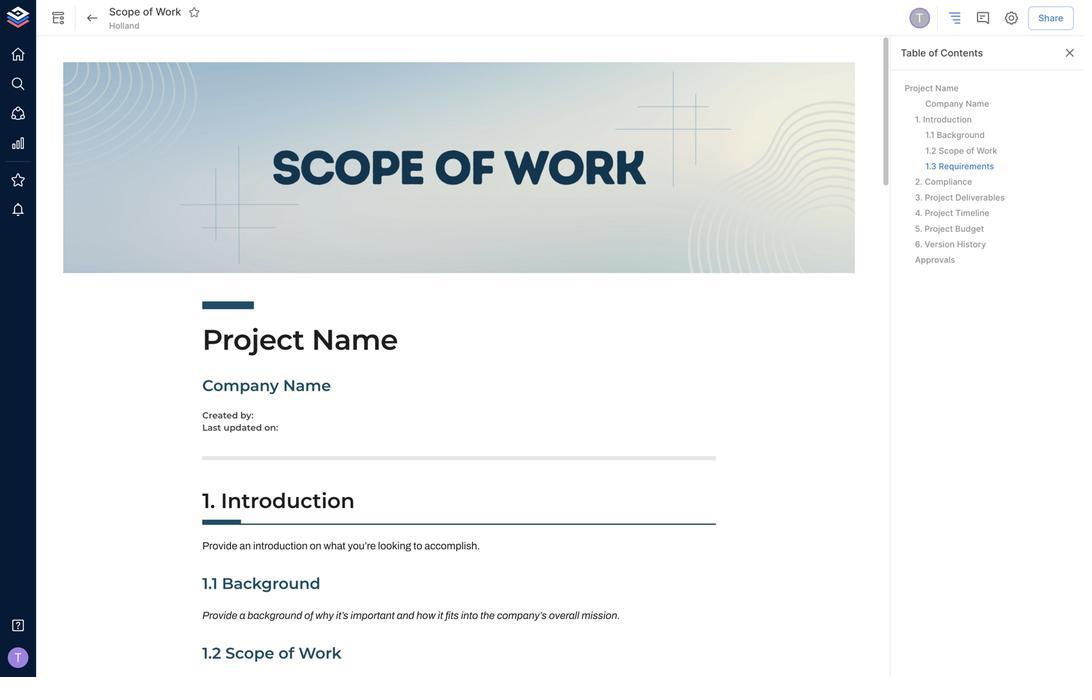 Task type: locate. For each thing, give the bounding box(es) containing it.
1 horizontal spatial background
[[937, 130, 985, 140]]

4. project
[[916, 208, 954, 218]]

0 horizontal spatial introduction
[[221, 489, 355, 514]]

company's
[[497, 611, 547, 622]]

1 horizontal spatial company
[[926, 99, 964, 109]]

of
[[143, 6, 153, 18], [929, 47, 939, 59], [967, 146, 975, 156], [305, 611, 313, 622], [279, 645, 294, 663]]

0 vertical spatial 1.2
[[926, 146, 937, 156]]

of up requirements
[[967, 146, 975, 156]]

1.
[[916, 115, 921, 125], [202, 489, 215, 514]]

requirements
[[939, 161, 995, 171]]

table of contents
[[901, 47, 984, 59]]

name
[[936, 83, 959, 93], [966, 99, 990, 109], [312, 323, 398, 357], [283, 377, 331, 395]]

2 horizontal spatial scope
[[939, 146, 965, 156]]

1.1 inside the project name company name 1. introduction 1.1 background 1.2 scope of work 1.3 requirements 2. compliance 3. project deliverables 4. project timeline 5. project budget 6. version history approvals
[[926, 130, 935, 140]]

and
[[397, 611, 415, 622]]

provide for provide an introduction on what you're looking to accomplish.
[[202, 541, 237, 552]]

project name link
[[901, 81, 1067, 96]]

project name
[[202, 323, 398, 357]]

you're
[[348, 541, 376, 552]]

0 vertical spatial t
[[916, 11, 924, 25]]

scope down 'a'
[[226, 645, 274, 663]]

1. introduction
[[202, 489, 355, 514]]

introduction down project name link
[[924, 115, 972, 125]]

work
[[156, 6, 181, 18], [977, 146, 998, 156], [299, 645, 342, 663]]

holland link
[[109, 20, 140, 32]]

0 horizontal spatial t
[[14, 651, 22, 666]]

project inside the project name company name 1. introduction 1.1 background 1.2 scope of work 1.3 requirements 2. compliance 3. project deliverables 4. project timeline 5. project budget 6. version history approvals
[[905, 83, 934, 93]]

provide left an
[[202, 541, 237, 552]]

1.2
[[926, 146, 937, 156], [202, 645, 221, 663]]

company down project name link
[[926, 99, 964, 109]]

why
[[315, 611, 334, 622]]

show wiki image
[[50, 10, 66, 26]]

company
[[926, 99, 964, 109], [202, 377, 279, 395]]

0 vertical spatial introduction
[[924, 115, 972, 125]]

work down 1.1 background "link"
[[977, 146, 998, 156]]

project up company name
[[202, 323, 304, 357]]

accomplish.
[[425, 541, 480, 552]]

company inside the project name company name 1. introduction 1.1 background 1.2 scope of work 1.3 requirements 2. compliance 3. project deliverables 4. project timeline 5. project budget 6. version history approvals
[[926, 99, 964, 109]]

fits
[[446, 611, 459, 622]]

t button
[[908, 6, 932, 30], [4, 644, 32, 673]]

1.2 scope of work
[[202, 645, 342, 663]]

1 horizontal spatial 1.1
[[926, 130, 935, 140]]

2 horizontal spatial work
[[977, 146, 998, 156]]

background
[[937, 130, 985, 140], [222, 575, 321, 594]]

1 vertical spatial work
[[977, 146, 998, 156]]

company up by:
[[202, 377, 279, 395]]

0 vertical spatial project
[[905, 83, 934, 93]]

important
[[351, 611, 395, 622]]

1 vertical spatial provide
[[202, 611, 237, 622]]

1 vertical spatial 1.
[[202, 489, 215, 514]]

budget
[[956, 224, 985, 234]]

2. compliance
[[916, 177, 973, 187]]

work inside the project name company name 1. introduction 1.1 background 1.2 scope of work 1.3 requirements 2. compliance 3. project deliverables 4. project timeline 5. project budget 6. version history approvals
[[977, 146, 998, 156]]

0 horizontal spatial t button
[[4, 644, 32, 673]]

1 vertical spatial project
[[202, 323, 304, 357]]

introduction up introduction
[[221, 489, 355, 514]]

project
[[905, 83, 934, 93], [202, 323, 304, 357]]

1 vertical spatial scope
[[939, 146, 965, 156]]

work left the favorite image
[[156, 6, 181, 18]]

work down why
[[299, 645, 342, 663]]

scope
[[109, 6, 140, 18], [939, 146, 965, 156], [226, 645, 274, 663]]

comments image
[[976, 10, 991, 26]]

1.1 background
[[202, 575, 321, 594]]

of inside the project name company name 1. introduction 1.1 background 1.2 scope of work 1.3 requirements 2. compliance 3. project deliverables 4. project timeline 5. project budget 6. version history approvals
[[967, 146, 975, 156]]

0 vertical spatial background
[[937, 130, 985, 140]]

t
[[916, 11, 924, 25], [14, 651, 22, 666]]

1.1 background link
[[922, 128, 1067, 143]]

project for project name company name 1. introduction 1.1 background 1.2 scope of work 1.3 requirements 2. compliance 3. project deliverables 4. project timeline 5. project budget 6. version history approvals
[[905, 83, 934, 93]]

background up requirements
[[937, 130, 985, 140]]

company name
[[202, 377, 331, 395]]

0 horizontal spatial scope
[[109, 6, 140, 18]]

scope inside the project name company name 1. introduction 1.1 background 1.2 scope of work 1.3 requirements 2. compliance 3. project deliverables 4. project timeline 5. project budget 6. version history approvals
[[939, 146, 965, 156]]

history
[[958, 240, 987, 250]]

provide left 'a'
[[202, 611, 237, 622]]

share button
[[1029, 6, 1074, 30]]

go back image
[[85, 10, 100, 26]]

6.
[[916, 240, 923, 250]]

1 vertical spatial 1.1
[[202, 575, 218, 594]]

5. project budget link
[[912, 221, 1067, 237]]

mission.
[[582, 611, 621, 622]]

5. project
[[916, 224, 954, 234]]

0 vertical spatial scope
[[109, 6, 140, 18]]

0 vertical spatial company
[[926, 99, 964, 109]]

0 vertical spatial provide
[[202, 541, 237, 552]]

1 horizontal spatial scope
[[226, 645, 274, 663]]

name for project name company name 1. introduction 1.1 background 1.2 scope of work 1.3 requirements 2. compliance 3. project deliverables 4. project timeline 5. project budget 6. version history approvals
[[936, 83, 959, 93]]

0 horizontal spatial work
[[156, 6, 181, 18]]

1.1
[[926, 130, 935, 140], [202, 575, 218, 594]]

background inside the project name company name 1. introduction 1.1 background 1.2 scope of work 1.3 requirements 2. compliance 3. project deliverables 4. project timeline 5. project budget 6. version history approvals
[[937, 130, 985, 140]]

6. version history link
[[912, 237, 1067, 253]]

1 vertical spatial t
[[14, 651, 22, 666]]

approvals
[[916, 255, 956, 265]]

1 vertical spatial 1.2
[[202, 645, 221, 663]]

1 provide from the top
[[202, 541, 237, 552]]

provide
[[202, 541, 237, 552], [202, 611, 237, 622]]

name for project name
[[312, 323, 398, 357]]

company name link
[[922, 96, 1067, 112]]

it's
[[336, 611, 349, 622]]

scope up the holland
[[109, 6, 140, 18]]

1 horizontal spatial project
[[905, 83, 934, 93]]

holland
[[109, 21, 140, 31]]

1 horizontal spatial work
[[299, 645, 342, 663]]

introduction
[[924, 115, 972, 125], [221, 489, 355, 514]]

scope up requirements
[[939, 146, 965, 156]]

0 horizontal spatial project
[[202, 323, 304, 357]]

introduction inside the project name company name 1. introduction 1.1 background 1.2 scope of work 1.3 requirements 2. compliance 3. project deliverables 4. project timeline 5. project budget 6. version history approvals
[[924, 115, 972, 125]]

0 vertical spatial 1.1
[[926, 130, 935, 140]]

last
[[202, 423, 221, 434]]

overall
[[549, 611, 580, 622]]

project down table
[[905, 83, 934, 93]]

background up background
[[222, 575, 321, 594]]

1 horizontal spatial 1.
[[916, 115, 921, 125]]

1 horizontal spatial introduction
[[924, 115, 972, 125]]

share
[[1039, 12, 1064, 23]]

of down background
[[279, 645, 294, 663]]

0 vertical spatial 1.
[[916, 115, 921, 125]]

1 vertical spatial company
[[202, 377, 279, 395]]

2 vertical spatial work
[[299, 645, 342, 663]]

1 horizontal spatial 1.2
[[926, 146, 937, 156]]

on:
[[265, 423, 278, 434]]

0 vertical spatial t button
[[908, 6, 932, 30]]

1 horizontal spatial t
[[916, 11, 924, 25]]

what
[[324, 541, 346, 552]]

version
[[925, 240, 955, 250]]

0 horizontal spatial background
[[222, 575, 321, 594]]

2 provide from the top
[[202, 611, 237, 622]]



Task type: describe. For each thing, give the bounding box(es) containing it.
1 vertical spatial introduction
[[221, 489, 355, 514]]

of left the favorite image
[[143, 6, 153, 18]]

background
[[248, 611, 302, 622]]

project for project name
[[202, 323, 304, 357]]

how
[[417, 611, 436, 622]]

0 horizontal spatial 1.
[[202, 489, 215, 514]]

provide an introduction on what you're looking to accomplish.
[[202, 541, 480, 552]]

1 vertical spatial t button
[[4, 644, 32, 673]]

table of contents image
[[947, 10, 963, 26]]

introduction
[[253, 541, 308, 552]]

3. project deliverables link
[[912, 190, 1067, 206]]

timeline
[[956, 208, 990, 218]]

contents
[[941, 47, 984, 59]]

3. project
[[916, 193, 954, 203]]

1. introduction link
[[912, 112, 1067, 128]]

project name company name 1. introduction 1.1 background 1.2 scope of work 1.3 requirements 2. compliance 3. project deliverables 4. project timeline 5. project budget 6. version history approvals
[[905, 83, 1005, 265]]

to
[[414, 541, 423, 552]]

1.2 inside the project name company name 1. introduction 1.1 background 1.2 scope of work 1.3 requirements 2. compliance 3. project deliverables 4. project timeline 5. project budget 6. version history approvals
[[926, 146, 937, 156]]

1.2 scope of work link
[[922, 143, 1067, 159]]

an
[[240, 541, 251, 552]]

0 horizontal spatial 1.1
[[202, 575, 218, 594]]

looking
[[378, 541, 411, 552]]

t for the right "t" button
[[916, 11, 924, 25]]

deliverables
[[956, 193, 1005, 203]]

2 vertical spatial scope
[[226, 645, 274, 663]]

by:
[[241, 411, 254, 421]]

name for company name
[[283, 377, 331, 395]]

favorite image
[[188, 6, 200, 18]]

provide for provide a background of why it's important and how it fits into the company's overall mission.
[[202, 611, 237, 622]]

4. project timeline link
[[912, 206, 1067, 221]]

on
[[310, 541, 322, 552]]

0 vertical spatial work
[[156, 6, 181, 18]]

of left why
[[305, 611, 313, 622]]

0 horizontal spatial 1.2
[[202, 645, 221, 663]]

1 horizontal spatial t button
[[908, 6, 932, 30]]

1.3
[[926, 161, 937, 171]]

it
[[438, 611, 443, 622]]

created by: last updated on:
[[202, 411, 278, 434]]

0 horizontal spatial company
[[202, 377, 279, 395]]

created
[[202, 411, 238, 421]]

provide a background of why it's important and how it fits into the company's overall mission.
[[202, 611, 621, 622]]

of right table
[[929, 47, 939, 59]]

1.3 requirements link
[[922, 159, 1067, 174]]

1 vertical spatial background
[[222, 575, 321, 594]]

a
[[240, 611, 245, 622]]

1. inside the project name company name 1. introduction 1.1 background 1.2 scope of work 1.3 requirements 2. compliance 3. project deliverables 4. project timeline 5. project budget 6. version history approvals
[[916, 115, 921, 125]]

t for the bottom "t" button
[[14, 651, 22, 666]]

2. compliance link
[[912, 174, 1067, 190]]

approvals link
[[912, 253, 1067, 268]]

the
[[481, 611, 495, 622]]

scope of work
[[109, 6, 181, 18]]

into
[[461, 611, 478, 622]]

table
[[901, 47, 927, 59]]

updated
[[224, 423, 262, 434]]

settings image
[[1004, 10, 1020, 26]]



Task type: vqa. For each thing, say whether or not it's contained in the screenshot.
Search documents, folders and workspaces... text box
no



